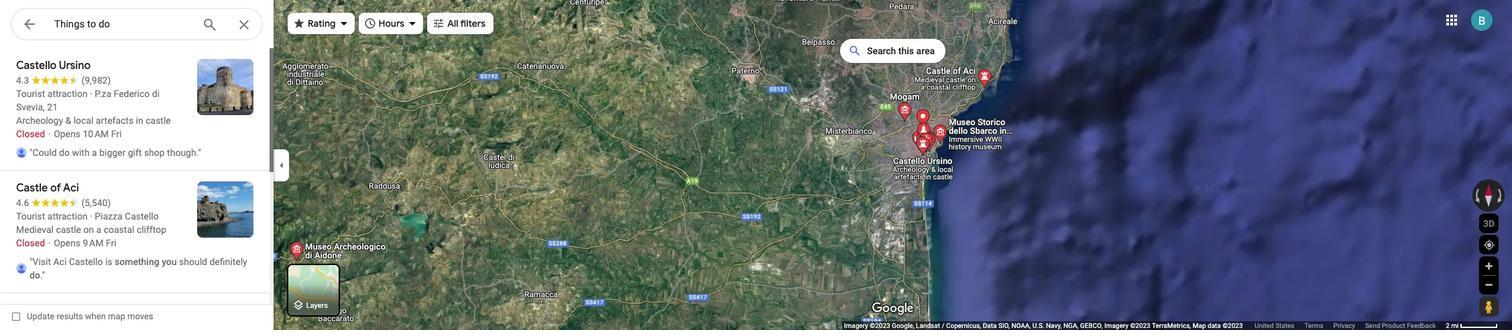Task type: describe. For each thing, give the bounding box(es) containing it.
3 ©2023 from the left
[[1223, 323, 1243, 330]]

google account: brad klo  
(klobrad84@gmail.com) image
[[1472, 9, 1493, 31]]

area
[[917, 46, 935, 56]]

map
[[1193, 323, 1206, 330]]


[[21, 15, 38, 34]]

Things to do field
[[11, 8, 263, 41]]

search this area button
[[841, 39, 946, 63]]

united states button
[[1255, 322, 1295, 331]]

product
[[1382, 323, 1406, 330]]

rating
[[308, 17, 336, 30]]

all
[[448, 17, 459, 30]]

united
[[1255, 323, 1274, 330]]

search
[[867, 46, 896, 56]]

send product feedback
[[1366, 323, 1436, 330]]

update
[[27, 312, 55, 322]]

1 ©2023 from the left
[[870, 323, 891, 330]]

collapse side panel image
[[274, 158, 289, 173]]

when
[[85, 312, 106, 322]]

/
[[942, 323, 945, 330]]

2 mi button
[[1446, 323, 1499, 330]]

gebco,
[[1081, 323, 1103, 330]]

imagery ©2023 google, landsat / copernicus, data sio, noaa, u.s. navy, nga, gebco, imagery ©2023 terrametrics, map data ©2023
[[844, 323, 1245, 330]]

mi
[[1452, 323, 1459, 330]]

landsat
[[916, 323, 940, 330]]

update results when map moves
[[27, 312, 153, 322]]

terms button
[[1305, 322, 1324, 331]]

send product feedback button
[[1366, 322, 1436, 331]]

2 ©2023 from the left
[[1131, 323, 1151, 330]]

footer inside google maps element
[[844, 322, 1446, 331]]

united states
[[1255, 323, 1295, 330]]

copernicus,
[[947, 323, 982, 330]]

rating button
[[288, 9, 355, 38]]

show your location image
[[1484, 239, 1496, 252]]

terrametrics,
[[1152, 323, 1192, 330]]

sio,
[[999, 323, 1010, 330]]

3d button
[[1480, 214, 1499, 233]]

layers
[[306, 302, 328, 311]]

3d
[[1484, 218, 1495, 229]]



Task type: vqa. For each thing, say whether or not it's contained in the screenshot.
Google,
yes



Task type: locate. For each thing, give the bounding box(es) containing it.
google maps element
[[0, 0, 1513, 331]]

send
[[1366, 323, 1381, 330]]

 button
[[11, 8, 48, 43]]

imagery left google, at the bottom right of the page
[[844, 323, 869, 330]]

privacy button
[[1334, 322, 1356, 331]]

imagery right gebco,
[[1105, 323, 1129, 330]]

0 horizontal spatial imagery
[[844, 323, 869, 330]]

all filters
[[448, 17, 486, 30]]

imagery
[[844, 323, 869, 330], [1105, 323, 1129, 330]]

results
[[57, 312, 83, 322]]

©2023 left google, at the bottom right of the page
[[870, 323, 891, 330]]

moves
[[127, 312, 153, 322]]

zoom in image
[[1485, 262, 1495, 272]]

states
[[1276, 323, 1295, 330]]

noaa,
[[1012, 323, 1031, 330]]

footer containing imagery ©2023 google, landsat / copernicus, data sio, noaa, u.s. navy, nga, gebco, imagery ©2023 terrametrics, map data ©2023
[[844, 322, 1446, 331]]

2 mi
[[1446, 323, 1459, 330]]

this
[[899, 46, 914, 56]]

0 horizontal spatial ©2023
[[870, 323, 891, 330]]

None field
[[54, 16, 191, 32]]

all filters button
[[427, 9, 494, 38]]

results for things to do feed
[[0, 48, 274, 331]]

feedback
[[1408, 323, 1436, 330]]

privacy
[[1334, 323, 1356, 330]]

footer
[[844, 322, 1446, 331]]

data
[[1208, 323, 1221, 330]]

map
[[108, 312, 125, 322]]

1 imagery from the left
[[844, 323, 869, 330]]

hours button
[[359, 9, 423, 38]]

1 horizontal spatial imagery
[[1105, 323, 1129, 330]]

2 horizontal spatial ©2023
[[1223, 323, 1243, 330]]

©2023 right 'data'
[[1223, 323, 1243, 330]]

data
[[983, 323, 997, 330]]

zoom out image
[[1485, 280, 1495, 290]]

hours
[[379, 17, 405, 30]]

filters
[[460, 17, 486, 30]]

2
[[1446, 323, 1450, 330]]

Update results when map moves checkbox
[[12, 309, 153, 325]]

navy,
[[1046, 323, 1062, 330]]

©2023
[[870, 323, 891, 330], [1131, 323, 1151, 330], [1223, 323, 1243, 330]]

2 imagery from the left
[[1105, 323, 1129, 330]]

none field inside things to do field
[[54, 16, 191, 32]]

show street view coverage image
[[1480, 297, 1499, 317]]

terms
[[1305, 323, 1324, 330]]

nga,
[[1064, 323, 1079, 330]]

1 horizontal spatial ©2023
[[1131, 323, 1151, 330]]

search this area
[[867, 46, 935, 56]]

©2023 left 'terrametrics,'
[[1131, 323, 1151, 330]]

google,
[[892, 323, 915, 330]]

u.s.
[[1033, 323, 1045, 330]]

 search field
[[11, 8, 263, 43]]



